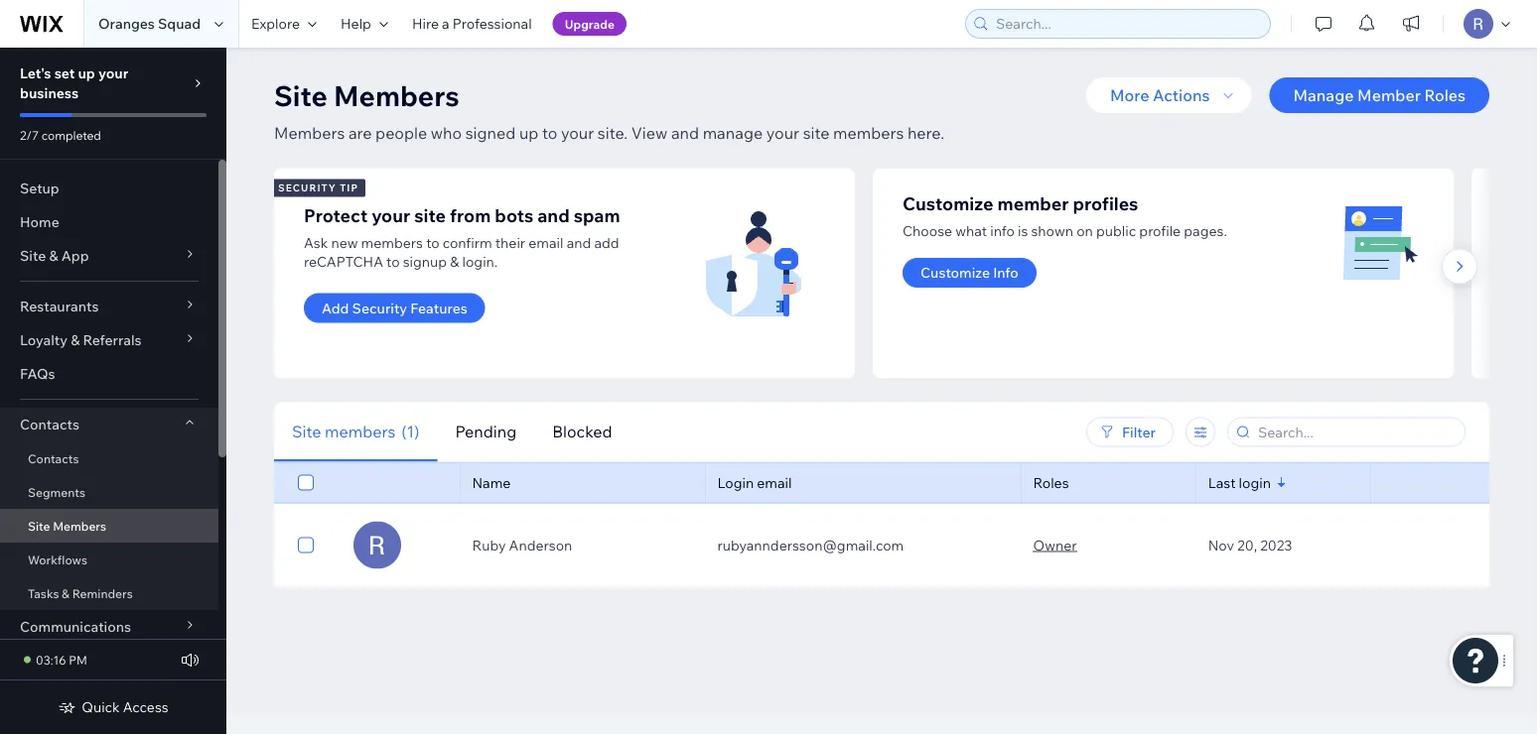 Task type: locate. For each thing, give the bounding box(es) containing it.
& inside site & app "popup button"
[[49, 247, 58, 265]]

1 vertical spatial site
[[414, 205, 446, 227]]

0 vertical spatial to
[[542, 123, 557, 143]]

segments
[[28, 485, 85, 500]]

members inside "link"
[[53, 519, 106, 534]]

anderson
[[509, 537, 572, 554]]

& inside protect your site from bots and spam ask new members to confirm their email and add recaptcha to signup & login.
[[450, 253, 459, 270]]

1 vertical spatial members
[[274, 123, 345, 143]]

name
[[472, 474, 511, 492]]

customize
[[903, 193, 994, 215], [921, 264, 990, 282]]

& down "confirm"
[[450, 253, 459, 270]]

list containing customize member profiles
[[271, 168, 1537, 379]]

login email
[[717, 474, 792, 492]]

1 horizontal spatial site
[[803, 123, 830, 143]]

pages.
[[1184, 222, 1227, 240]]

communications
[[20, 619, 131, 636]]

are
[[348, 123, 372, 143]]

0 vertical spatial search... field
[[990, 10, 1264, 38]]

members
[[334, 78, 460, 113], [274, 123, 345, 143], [53, 519, 106, 534]]

0 vertical spatial roles
[[1425, 85, 1466, 105]]

members up signup
[[361, 234, 423, 252]]

members up people
[[334, 78, 460, 113]]

roles right member
[[1425, 85, 1466, 105]]

your
[[98, 65, 128, 82], [561, 123, 594, 143], [766, 123, 800, 143], [372, 205, 410, 227]]

segments link
[[0, 476, 218, 509]]

site & app
[[20, 247, 89, 265]]

faqs link
[[0, 358, 218, 391]]

to inside 'site members members are people who signed up to your site. view and manage your site members here.'
[[542, 123, 557, 143]]

& inside 'loyalty & referrals' dropdown button
[[71, 332, 80, 349]]

site right manage
[[803, 123, 830, 143]]

let's
[[20, 65, 51, 82]]

completed
[[41, 128, 101, 143]]

ruby anderson image
[[354, 522, 401, 570]]

list
[[271, 168, 1537, 379]]

tab list
[[274, 402, 872, 463]]

up right set
[[78, 65, 95, 82]]

contacts inside dropdown button
[[20, 416, 79, 433]]

& inside tasks & reminders link
[[62, 586, 70, 601]]

more actions button
[[1086, 77, 1252, 113]]

0 vertical spatial and
[[671, 123, 699, 143]]

tasks & reminders link
[[0, 577, 218, 611]]

quick
[[82, 699, 120, 716]]

add
[[594, 234, 619, 252]]

1 vertical spatial roles
[[1033, 474, 1069, 492]]

info
[[993, 264, 1019, 282]]

to up signup
[[426, 234, 440, 252]]

03:16
[[36, 653, 66, 668]]

site members (1)
[[292, 422, 420, 442]]

site inside 'site members members are people who signed up to your site. view and manage your site members here.'
[[274, 78, 327, 113]]

site left the from
[[414, 205, 446, 227]]

members
[[833, 123, 904, 143], [361, 234, 423, 252], [325, 422, 396, 442]]

contacts for contacts dropdown button on the bottom left of page
[[20, 416, 79, 433]]

filter button
[[1086, 418, 1174, 447]]

1 horizontal spatial up
[[519, 123, 539, 143]]

tip
[[340, 182, 358, 194]]

2 horizontal spatial to
[[542, 123, 557, 143]]

members up workflows
[[53, 519, 106, 534]]

email right login
[[757, 474, 792, 492]]

pending
[[455, 422, 517, 442]]

to right signed
[[542, 123, 557, 143]]

& left the app
[[49, 247, 58, 265]]

and
[[671, 123, 699, 143], [537, 205, 570, 227], [567, 234, 591, 252]]

hire a professional
[[412, 15, 532, 32]]

protect
[[304, 205, 368, 227]]

professional
[[453, 15, 532, 32]]

up right signed
[[519, 123, 539, 143]]

here.
[[908, 123, 944, 143]]

site for site & app
[[20, 247, 46, 265]]

people
[[375, 123, 427, 143]]

0 vertical spatial contacts
[[20, 416, 79, 433]]

up inside let's set up your business
[[78, 65, 95, 82]]

your left site.
[[561, 123, 594, 143]]

reminders
[[72, 586, 133, 601]]

email inside protect your site from bots and spam ask new members to confirm their email and add recaptcha to signup & login.
[[529, 234, 564, 252]]

confirm
[[443, 234, 492, 252]]

(1)
[[402, 422, 420, 442]]

new
[[331, 234, 358, 252]]

email
[[529, 234, 564, 252], [757, 474, 792, 492]]

1 horizontal spatial to
[[426, 234, 440, 252]]

site members
[[28, 519, 106, 534]]

customize info
[[921, 264, 1019, 282]]

choose
[[903, 222, 952, 240]]

sidebar element
[[0, 48, 226, 735]]

1 vertical spatial and
[[537, 205, 570, 227]]

0 vertical spatial members
[[334, 78, 460, 113]]

oranges squad
[[98, 15, 201, 32]]

site.
[[598, 123, 628, 143]]

quick access button
[[58, 699, 168, 717]]

& right tasks in the bottom left of the page
[[62, 586, 70, 601]]

up inside 'site members members are people who signed up to your site. view and manage your site members here.'
[[519, 123, 539, 143]]

members left are
[[274, 123, 345, 143]]

pending button
[[437, 402, 534, 463]]

more actions
[[1110, 85, 1210, 105]]

2 vertical spatial members
[[53, 519, 106, 534]]

customize inside customize member profiles choose what info is shown on public profile pages.
[[903, 193, 994, 215]]

contacts down faqs
[[20, 416, 79, 433]]

and right bots
[[537, 205, 570, 227]]

your right set
[[98, 65, 128, 82]]

site inside "link"
[[28, 519, 50, 534]]

0 horizontal spatial up
[[78, 65, 95, 82]]

manage
[[1293, 85, 1354, 105]]

profile
[[1139, 222, 1181, 240]]

members inside 'site members members are people who signed up to your site. view and manage your site members here.'
[[833, 123, 904, 143]]

upgrade button
[[553, 12, 627, 36]]

blocked button
[[534, 402, 630, 463]]

security tip
[[278, 182, 358, 194]]

up
[[78, 65, 95, 82], [519, 123, 539, 143]]

1 horizontal spatial email
[[757, 474, 792, 492]]

& right the loyalty
[[71, 332, 80, 349]]

protect your site from bots and spam ask new members to confirm their email and add recaptcha to signup & login.
[[304, 205, 620, 270]]

contacts up segments
[[28, 451, 79, 466]]

customize for member
[[903, 193, 994, 215]]

site & app button
[[0, 239, 218, 273]]

security
[[352, 299, 407, 317]]

and right the view
[[671, 123, 699, 143]]

your inside protect your site from bots and spam ask new members to confirm their email and add recaptcha to signup & login.
[[372, 205, 410, 227]]

customize inside "button"
[[921, 264, 990, 282]]

1 horizontal spatial roles
[[1425, 85, 1466, 105]]

quick access
[[82, 699, 168, 716]]

info
[[990, 222, 1015, 240]]

ruby
[[472, 537, 506, 554]]

to left signup
[[386, 253, 400, 270]]

roles up owner
[[1033, 474, 1069, 492]]

0 vertical spatial site
[[803, 123, 830, 143]]

oranges
[[98, 15, 155, 32]]

0 horizontal spatial site
[[414, 205, 446, 227]]

manage member roles button
[[1270, 77, 1490, 113]]

members left 'here.'
[[833, 123, 904, 143]]

email right their
[[529, 234, 564, 252]]

roles
[[1425, 85, 1466, 105], [1033, 474, 1069, 492]]

site inside "popup button"
[[20, 247, 46, 265]]

members for site members
[[53, 519, 106, 534]]

1 vertical spatial contacts
[[28, 451, 79, 466]]

0 vertical spatial members
[[833, 123, 904, 143]]

1 vertical spatial up
[[519, 123, 539, 143]]

site inside 'site members members are people who signed up to your site. view and manage your site members here.'
[[803, 123, 830, 143]]

pm
[[69, 653, 87, 668]]

2 vertical spatial and
[[567, 234, 591, 252]]

members left (1)
[[325, 422, 396, 442]]

1 vertical spatial members
[[361, 234, 423, 252]]

upgrade
[[565, 16, 615, 31]]

None checkbox
[[298, 471, 314, 495], [298, 534, 314, 558], [298, 471, 314, 495], [298, 534, 314, 558]]

Search... field
[[990, 10, 1264, 38], [1252, 419, 1459, 446]]

customize up choose
[[903, 193, 994, 215]]

0 horizontal spatial to
[[386, 253, 400, 270]]

and left add
[[567, 234, 591, 252]]

filter
[[1122, 424, 1156, 441]]

20,
[[1237, 537, 1257, 554]]

0 vertical spatial up
[[78, 65, 95, 82]]

customize down the what
[[921, 264, 990, 282]]

0 vertical spatial customize
[[903, 193, 994, 215]]

last login
[[1208, 474, 1271, 492]]

your right protect
[[372, 205, 410, 227]]

your inside let's set up your business
[[98, 65, 128, 82]]

help
[[341, 15, 371, 32]]

0 vertical spatial email
[[529, 234, 564, 252]]

0 horizontal spatial email
[[529, 234, 564, 252]]

1 vertical spatial customize
[[921, 264, 990, 282]]

a
[[442, 15, 450, 32]]



Task type: vqa. For each thing, say whether or not it's contained in the screenshot.
'of' within Point of Sale "link"
no



Task type: describe. For each thing, give the bounding box(es) containing it.
and inside 'site members members are people who signed up to your site. view and manage your site members here.'
[[671, 123, 699, 143]]

rubyanndersson@gmail.com
[[717, 537, 904, 554]]

loyalty & referrals
[[20, 332, 142, 349]]

help button
[[329, 0, 400, 48]]

2/7
[[20, 128, 39, 143]]

home link
[[0, 206, 218, 239]]

& for reminders
[[62, 586, 70, 601]]

nov 20, 2023
[[1208, 537, 1292, 554]]

0 horizontal spatial roles
[[1033, 474, 1069, 492]]

add security features
[[322, 299, 467, 317]]

hire a professional link
[[400, 0, 544, 48]]

& for app
[[49, 247, 58, 265]]

profiles
[[1073, 193, 1138, 215]]

set
[[54, 65, 75, 82]]

signup
[[403, 253, 447, 270]]

site for site members
[[28, 519, 50, 534]]

ruby anderson
[[472, 537, 572, 554]]

2 vertical spatial to
[[386, 253, 400, 270]]

members for site members members are people who signed up to your site. view and manage your site members here.
[[334, 78, 460, 113]]

customize for info
[[921, 264, 990, 282]]

faqs
[[20, 365, 55, 383]]

tab list containing site members
[[274, 402, 872, 463]]

restaurants
[[20, 298, 99, 315]]

your right manage
[[766, 123, 800, 143]]

site for site members members are people who signed up to your site. view and manage your site members here.
[[274, 78, 327, 113]]

add
[[322, 299, 349, 317]]

their
[[495, 234, 525, 252]]

setup link
[[0, 172, 218, 206]]

workflows link
[[0, 543, 218, 577]]

restaurants button
[[0, 290, 218, 324]]

on
[[1077, 222, 1093, 240]]

ask
[[304, 234, 328, 252]]

1 vertical spatial email
[[757, 474, 792, 492]]

loyalty & referrals button
[[0, 324, 218, 358]]

business
[[20, 84, 79, 102]]

manage member roles
[[1293, 85, 1466, 105]]

contacts link
[[0, 442, 218, 476]]

1 vertical spatial to
[[426, 234, 440, 252]]

public
[[1096, 222, 1136, 240]]

last
[[1208, 474, 1236, 492]]

1 vertical spatial search... field
[[1252, 419, 1459, 446]]

site members link
[[0, 509, 218, 543]]

add security features button
[[304, 293, 485, 323]]

site members members are people who signed up to your site. view and manage your site members here.
[[274, 78, 944, 143]]

is
[[1018, 222, 1028, 240]]

& for referrals
[[71, 332, 80, 349]]

access
[[123, 699, 168, 716]]

who
[[431, 123, 462, 143]]

site for site members (1)
[[292, 422, 321, 442]]

squad
[[158, 15, 201, 32]]

customize member profiles choose what info is shown on public profile pages.
[[903, 193, 1227, 240]]

referrals
[[83, 332, 142, 349]]

home
[[20, 214, 59, 231]]

manage
[[703, 123, 763, 143]]

features
[[410, 299, 467, 317]]

03:16 pm
[[36, 653, 87, 668]]

workflows
[[28, 553, 87, 568]]

recaptcha
[[304, 253, 383, 270]]

bots
[[495, 205, 533, 227]]

loyalty
[[20, 332, 68, 349]]

shown
[[1031, 222, 1074, 240]]

login
[[717, 474, 754, 492]]

view
[[631, 123, 668, 143]]

roles inside button
[[1425, 85, 1466, 105]]

actions
[[1153, 85, 1210, 105]]

contacts for contacts link
[[28, 451, 79, 466]]

login
[[1239, 474, 1271, 492]]

setup
[[20, 180, 59, 197]]

let's set up your business
[[20, 65, 128, 102]]

blocked
[[552, 422, 612, 442]]

site inside protect your site from bots and spam ask new members to confirm their email and add recaptcha to signup & login.
[[414, 205, 446, 227]]

what
[[956, 222, 987, 240]]

members inside protect your site from bots and spam ask new members to confirm their email and add recaptcha to signup & login.
[[361, 234, 423, 252]]

2/7 completed
[[20, 128, 101, 143]]

app
[[61, 247, 89, 265]]

communications button
[[0, 611, 218, 645]]

owner
[[1033, 537, 1077, 554]]

signed
[[465, 123, 516, 143]]

login.
[[462, 253, 498, 270]]

2 vertical spatial members
[[325, 422, 396, 442]]

from
[[450, 205, 491, 227]]

spam
[[574, 205, 620, 227]]



